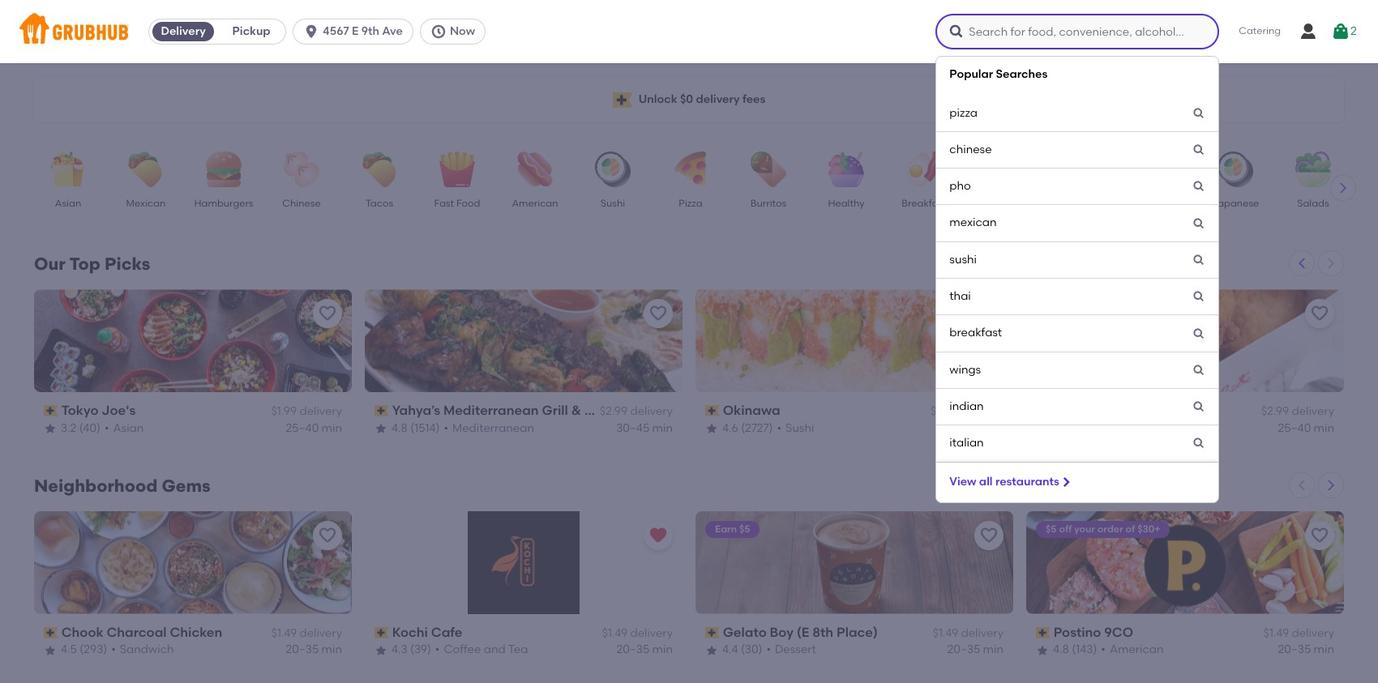 Task type: vqa. For each thing, say whether or not it's contained in the screenshot.
pilaf within Boneless chicken cooked with chili tangy sauce. Served with choice of rice pilaf or naan.
no



Task type: describe. For each thing, give the bounding box(es) containing it.
hamburgers
[[194, 198, 253, 209]]

star icon image for tokyo joe's
[[44, 422, 57, 435]]

e
[[352, 24, 359, 38]]

your
[[1074, 524, 1095, 535]]

25–40 for okinawa
[[947, 421, 980, 435]]

and
[[484, 643, 506, 657]]

20–35 for postino 9co
[[1278, 643, 1311, 657]]

save this restaurant button for american
[[1305, 299, 1334, 328]]

4567 e 9th ave
[[323, 24, 403, 38]]

delivery for mediterranean
[[630, 405, 673, 419]]

save this restaurant image for yahya's mediterranean grill & pastries
[[648, 304, 668, 323]]

4.4
[[722, 643, 738, 657]]

• american for 4.8 (143)
[[1101, 643, 1164, 657]]

• coffee and tea
[[435, 643, 528, 657]]

25–40 for tokyo joe's
[[286, 421, 319, 435]]

star icon image for gelato boy (e 8th place)
[[705, 644, 718, 657]]

• asian
[[105, 421, 144, 435]]

catering button
[[1228, 13, 1292, 50]]

ave
[[382, 24, 403, 38]]

$1.49 for kochi cafe
[[602, 627, 627, 641]]

save this restaurant button for sushi
[[974, 299, 1004, 328]]

japanese image
[[1207, 152, 1264, 187]]

mexican
[[126, 198, 166, 209]]

svg image inside now button
[[430, 24, 447, 40]]

earn $5
[[715, 524, 750, 535]]

25–40 min for okinawa
[[947, 421, 1004, 435]]

delivery for cafe
[[630, 627, 673, 641]]

2 button
[[1331, 17, 1357, 46]]

tea
[[508, 643, 528, 657]]

japanese
[[1212, 198, 1259, 209]]

mediterranean for yahya's
[[443, 403, 539, 418]]

save this restaurant button for mediterranean
[[644, 299, 673, 328]]

joe's
[[102, 403, 136, 418]]

• for gelato boy (e 8th place)
[[766, 643, 771, 657]]

4.6
[[722, 421, 738, 435]]

top
[[69, 254, 100, 274]]

grill
[[542, 403, 568, 418]]

pho
[[949, 179, 971, 193]]

breakfast
[[949, 326, 1002, 340]]

(40)
[[79, 421, 101, 435]]

picks
[[105, 254, 150, 274]]

american image
[[507, 152, 563, 187]]

(293)
[[80, 643, 107, 657]]

Search for food, convenience, alcohol... search field
[[936, 14, 1219, 49]]

restaurants
[[995, 475, 1059, 488]]

sushi
[[949, 253, 977, 267]]

• sandwich
[[111, 643, 174, 657]]

breakfast
[[902, 198, 947, 209]]

delivery
[[161, 24, 206, 38]]

0 vertical spatial chicken
[[983, 198, 1021, 209]]

catering
[[1239, 25, 1281, 37]]

subscription pass image for tokyo joe's
[[44, 406, 58, 417]]

kochi cafe
[[392, 625, 462, 640]]

gelato
[[723, 625, 767, 640]]

subscription pass image for chook charcoal chicken
[[44, 628, 58, 639]]

star icon image for chook charcoal chicken
[[44, 644, 57, 657]]

&
[[571, 403, 581, 418]]

1 vertical spatial dessert
[[775, 643, 816, 657]]

unlock
[[638, 92, 677, 106]]

proceed to checkout
[[1181, 410, 1299, 423]]

3.2 (40)
[[61, 421, 101, 435]]

4.8 (1514)
[[392, 421, 440, 435]]

4.5
[[61, 643, 77, 657]]

burritos image
[[740, 152, 797, 187]]

20–35 min for chook charcoal chicken
[[286, 643, 342, 657]]

min for postino 9co
[[1314, 643, 1334, 657]]

svg image inside 4567 e 9th ave button
[[303, 24, 319, 40]]

$2.99 delivery link
[[1036, 402, 1334, 420]]

save this restaurant image for chook charcoal chicken
[[318, 526, 337, 545]]

0 horizontal spatial sushi
[[601, 198, 625, 209]]

delivery for charcoal
[[299, 627, 342, 641]]

4.3 (39)
[[392, 643, 431, 657]]

cafe
[[431, 625, 462, 640]]

$2.49
[[931, 405, 958, 419]]

(2727)
[[741, 421, 773, 435]]

healthy image
[[818, 152, 875, 187]]

min for okinawa
[[983, 421, 1004, 435]]

9th
[[361, 24, 379, 38]]

• right the (50)
[[1095, 421, 1099, 435]]

1 vertical spatial caret right icon image
[[1325, 479, 1337, 492]]

• for yahya's mediterranean grill & pastries
[[444, 421, 448, 435]]

salads
[[1297, 198, 1329, 209]]

4.1 (50)
[[1053, 421, 1090, 435]]

0 vertical spatial asian
[[55, 198, 81, 209]]

caret left icon image for neighborhood gems
[[1295, 479, 1308, 492]]

2 $2.99 delivery from the left
[[1261, 405, 1334, 419]]

1 horizontal spatial asian
[[113, 421, 144, 435]]

mexican image
[[118, 152, 174, 187]]

star icon image for postino 9co
[[1036, 644, 1049, 657]]

20–35 min for postino 9co
[[1278, 643, 1334, 657]]

min for chook charcoal chicken
[[321, 643, 342, 657]]

subscription pass image for okinawa
[[705, 406, 720, 417]]

save this restaurant button for sandwich
[[313, 521, 342, 550]]

svg image for sushi
[[1193, 254, 1206, 267]]

kochi
[[392, 625, 428, 640]]

1 $5 from the left
[[739, 524, 750, 535]]

min for yahya's mediterranean grill & pastries
[[652, 421, 673, 435]]

sushi image
[[584, 152, 641, 187]]

(50)
[[1069, 421, 1090, 435]]

1 $2.99 from the left
[[600, 405, 627, 419]]

proceed
[[1181, 410, 1228, 423]]

3.2
[[61, 421, 77, 435]]

our
[[34, 254, 65, 274]]

chook charcoal chicken
[[61, 625, 222, 640]]

view
[[949, 475, 976, 488]]

• for chook charcoal chicken
[[111, 643, 116, 657]]

kochi cafe logo image
[[468, 511, 580, 614]]

4.8 (143)
[[1053, 643, 1097, 657]]

off
[[1059, 524, 1072, 535]]

wings
[[949, 363, 981, 377]]

• sushi
[[777, 421, 814, 435]]

30–45 min
[[616, 421, 673, 435]]

4.8 for postino 9co
[[1053, 643, 1069, 657]]

min for gelato boy (e 8th place)
[[983, 643, 1004, 657]]

• for postino 9co
[[1101, 643, 1106, 657]]

our top picks
[[34, 254, 150, 274]]

main navigation navigation
[[0, 0, 1378, 683]]

$2.49 delivery
[[931, 405, 1004, 419]]

3 25–40 min from the left
[[1278, 421, 1334, 435]]

star icon image for okinawa
[[705, 422, 718, 435]]

subscription pass image for kochi cafe
[[374, 628, 389, 639]]

save this restaurant image for okinawa
[[979, 304, 999, 323]]

okinawa
[[723, 403, 780, 418]]

pizza image
[[662, 152, 719, 187]]

$0
[[680, 92, 693, 106]]

save this restaurant button for asian
[[313, 299, 342, 328]]



Task type: locate. For each thing, give the bounding box(es) containing it.
0 vertical spatial sushi
[[601, 198, 625, 209]]

$5 left off
[[1046, 524, 1057, 535]]

subscription pass image for gelato boy (e 8th place)
[[705, 628, 720, 639]]

(1514)
[[410, 421, 440, 435]]

4.3
[[392, 643, 407, 657]]

25–40 min up italian
[[947, 421, 1004, 435]]

subscription pass image left okinawa at the right bottom of the page
[[705, 406, 720, 417]]

$2.99 delivery
[[600, 405, 673, 419], [1261, 405, 1334, 419]]

chicken
[[983, 198, 1021, 209], [170, 625, 222, 640]]

2 $1.49 delivery from the left
[[602, 627, 673, 641]]

1 horizontal spatial $2.99 delivery
[[1261, 405, 1334, 419]]

1 horizontal spatial 25–40 min
[[947, 421, 1004, 435]]

20–35 min for kochi cafe
[[616, 643, 673, 657]]

gelato boy (e 8th place)
[[723, 625, 878, 640]]

american for 4.8 (143)
[[1110, 643, 1164, 657]]

• right (30)
[[766, 643, 771, 657]]

5 svg image from the top
[[1193, 290, 1206, 303]]

4 $1.49 delivery from the left
[[1264, 627, 1334, 641]]

• mediterranean
[[444, 421, 534, 435]]

25–40 up italian
[[947, 421, 980, 435]]

subscription pass image for postino 9co
[[1036, 628, 1050, 639]]

3 20–35 from the left
[[947, 643, 980, 657]]

chicken down chicken image
[[983, 198, 1021, 209]]

1 horizontal spatial $2.99
[[1261, 405, 1289, 419]]

breakfast image
[[896, 152, 952, 187]]

min for kochi cafe
[[652, 643, 673, 657]]

dessert down "dessert" image
[[1062, 198, 1097, 209]]

4.6 (2727)
[[722, 421, 773, 435]]

tokyo
[[61, 403, 99, 418]]

0 horizontal spatial save this restaurant image
[[318, 526, 337, 545]]

• right (40)
[[105, 421, 109, 435]]

1 vertical spatial chicken
[[170, 625, 222, 640]]

20–35 for gelato boy (e 8th place)
[[947, 643, 980, 657]]

chicken image
[[974, 152, 1030, 187]]

0 horizontal spatial $2.99
[[600, 405, 627, 419]]

1 vertical spatial caret left icon image
[[1295, 479, 1308, 492]]

$1.49 delivery for kochi cafe
[[602, 627, 673, 641]]

indian
[[949, 400, 984, 413]]

1 25–40 from the left
[[286, 421, 319, 435]]

subscription pass image
[[374, 406, 389, 417], [44, 628, 58, 639], [374, 628, 389, 639]]

1 vertical spatial sushi
[[786, 421, 814, 435]]

7 svg image from the top
[[1193, 401, 1206, 413]]

star icon image for yahya's mediterranean grill & pastries
[[374, 422, 387, 435]]

1 25–40 min from the left
[[286, 421, 342, 435]]

delivery for boy
[[961, 627, 1004, 641]]

25–40 right to
[[1278, 421, 1311, 435]]

2 list box from the left
[[936, 56, 1219, 504]]

american right the (50)
[[1103, 421, 1157, 435]]

1 vertical spatial 4.8
[[1053, 643, 1069, 657]]

svg image for thai
[[1193, 290, 1206, 303]]

save this restaurant image
[[648, 304, 668, 323], [979, 304, 999, 323], [318, 526, 337, 545]]

0 vertical spatial caret left icon image
[[1295, 257, 1308, 270]]

popular
[[949, 67, 993, 81]]

star icon image for kochi cafe
[[374, 644, 387, 657]]

• dessert
[[766, 643, 816, 657]]

1 vertical spatial mediterranean
[[452, 421, 534, 435]]

postino 9co
[[1054, 625, 1133, 640]]

star icon image left the 4.6
[[705, 422, 718, 435]]

italian
[[949, 436, 984, 450]]

delivery
[[696, 92, 740, 106], [299, 405, 342, 419], [630, 405, 673, 419], [961, 405, 1004, 419], [1292, 405, 1334, 419], [299, 627, 342, 641], [630, 627, 673, 641], [961, 627, 1004, 641], [1292, 627, 1334, 641]]

0 horizontal spatial $2.99 delivery
[[600, 405, 673, 419]]

delivery for joe's
[[299, 405, 342, 419]]

20–35 for chook charcoal chicken
[[286, 643, 319, 657]]

subscription pass image for yahya's mediterranean grill & pastries
[[374, 406, 389, 417]]

fast food
[[434, 198, 480, 209]]

gems
[[162, 476, 210, 496]]

4.8 down "yahya's"
[[392, 421, 408, 435]]

20–35 for kochi cafe
[[616, 643, 649, 657]]

4.8 for yahya's mediterranean grill & pastries
[[392, 421, 408, 435]]

0 vertical spatial dessert
[[1062, 198, 1097, 209]]

saved restaurant button
[[644, 521, 673, 550]]

save this restaurant image
[[318, 304, 337, 323], [1310, 304, 1329, 323], [979, 526, 999, 545], [1310, 526, 1329, 545]]

0 horizontal spatial chicken
[[170, 625, 222, 640]]

4567
[[323, 24, 349, 38]]

asian image
[[40, 152, 96, 187]]

• for kochi cafe
[[435, 643, 440, 657]]

$1.49 delivery for postino 9co
[[1264, 627, 1334, 641]]

1 horizontal spatial dessert
[[1062, 198, 1097, 209]]

chinese
[[949, 143, 992, 156]]

svg image for indian
[[1193, 401, 1206, 413]]

$2.99 right to
[[1261, 405, 1289, 419]]

2 25–40 from the left
[[947, 421, 980, 435]]

sushi right (2727)
[[786, 421, 814, 435]]

• for okinawa
[[777, 421, 781, 435]]

25–40 down $1.99 delivery
[[286, 421, 319, 435]]

chook
[[61, 625, 103, 640]]

subscription pass image left chook
[[44, 628, 58, 639]]

caret right icon image
[[1337, 182, 1350, 195], [1325, 479, 1337, 492]]

american down the 9co
[[1110, 643, 1164, 657]]

4 svg image from the top
[[1193, 254, 1206, 267]]

4 20–35 min from the left
[[1278, 643, 1334, 657]]

1 $2.99 delivery from the left
[[600, 405, 673, 419]]

1 $1.49 delivery from the left
[[271, 627, 342, 641]]

2 20–35 min from the left
[[616, 643, 673, 657]]

$1.49 delivery for gelato boy (e 8th place)
[[933, 627, 1004, 641]]

fast
[[434, 198, 454, 209]]

$30+
[[1137, 524, 1160, 535]]

star icon image left 4.4
[[705, 644, 718, 657]]

order
[[1097, 524, 1123, 535]]

25–40 min for tokyo joe's
[[286, 421, 342, 435]]

1 list box from the left
[[0, 56, 1378, 683]]

delivery for 9co
[[1292, 627, 1334, 641]]

$1.49 for chook charcoal chicken
[[271, 627, 297, 641]]

all
[[979, 475, 993, 488]]

thai
[[949, 289, 971, 303]]

chinese image
[[273, 152, 330, 187]]

• american for 4.1 (50)
[[1095, 421, 1157, 435]]

salads image
[[1285, 152, 1342, 187]]

mediterranean up • mediterranean on the bottom left of page
[[443, 403, 539, 418]]

svg image inside '2' button
[[1331, 22, 1351, 41]]

american down american image
[[512, 198, 558, 209]]

list box inside "main navigation" navigation
[[936, 56, 1219, 504]]

sushi down sushi 'image' on the left top of the page
[[601, 198, 625, 209]]

list box
[[0, 56, 1378, 683], [936, 56, 1219, 504]]

asian down asian image
[[55, 198, 81, 209]]

1 caret left icon image from the top
[[1295, 257, 1308, 270]]

• right (1514)
[[444, 421, 448, 435]]

$2.99 delivery right to
[[1261, 405, 1334, 419]]

1 svg image from the top
[[1193, 144, 1206, 156]]

burritos
[[750, 198, 786, 209]]

(30)
[[741, 643, 762, 657]]

1 vertical spatial american
[[1103, 421, 1157, 435]]

2 svg image from the top
[[1193, 180, 1206, 193]]

charcoal
[[107, 625, 167, 640]]

2 $1.49 from the left
[[602, 627, 627, 641]]

3 $1.49 from the left
[[933, 627, 958, 641]]

0 horizontal spatial 4.8
[[392, 421, 408, 435]]

4.8 left '(143)'
[[1053, 643, 1069, 657]]

3 $1.49 delivery from the left
[[933, 627, 1004, 641]]

popular searches
[[949, 67, 1048, 81]]

of
[[1126, 524, 1135, 535]]

star icon image left 4.8 (143)
[[1036, 644, 1049, 657]]

4567 e 9th ave button
[[293, 19, 420, 45]]

caret left icon image
[[1295, 257, 1308, 270], [1295, 479, 1308, 492]]

now button
[[420, 19, 492, 45]]

3 25–40 from the left
[[1278, 421, 1311, 435]]

pickup button
[[217, 19, 285, 45]]

2 horizontal spatial save this restaurant image
[[979, 304, 999, 323]]

postino
[[1054, 625, 1101, 640]]

1 horizontal spatial sushi
[[786, 421, 814, 435]]

italian image
[[1129, 152, 1186, 187]]

2
[[1351, 24, 1357, 38]]

tacos
[[366, 198, 393, 209]]

asian
[[55, 198, 81, 209], [113, 421, 144, 435]]

2 $2.99 from the left
[[1261, 405, 1289, 419]]

• right (2727)
[[777, 421, 781, 435]]

$2.99 delivery up 30–45
[[600, 405, 673, 419]]

star icon image
[[44, 422, 57, 435], [374, 422, 387, 435], [705, 422, 718, 435], [1036, 422, 1049, 435], [44, 644, 57, 657], [374, 644, 387, 657], [705, 644, 718, 657], [1036, 644, 1049, 657]]

1 horizontal spatial chicken
[[983, 198, 1021, 209]]

$1.49 for gelato boy (e 8th place)
[[933, 627, 958, 641]]

save this restaurant button
[[313, 299, 342, 328], [644, 299, 673, 328], [974, 299, 1004, 328], [1305, 299, 1334, 328], [313, 521, 342, 550], [974, 521, 1004, 550], [1305, 521, 1334, 550]]

0 vertical spatial mediterranean
[[443, 403, 539, 418]]

$2.99 inside $2.99 delivery link
[[1261, 405, 1289, 419]]

3 20–35 min from the left
[[947, 643, 1004, 657]]

$1.49 delivery for chook charcoal chicken
[[271, 627, 342, 641]]

3 svg image from the top
[[1193, 217, 1206, 230]]

yahya's
[[392, 403, 440, 418]]

hamburgers image
[[195, 152, 252, 187]]

proceed to checkout button
[[1132, 402, 1349, 432]]

to
[[1231, 410, 1242, 423]]

• right '(143)'
[[1101, 643, 1106, 657]]

svg image for pho
[[1193, 180, 1206, 193]]

0 vertical spatial • american
[[1095, 421, 1157, 435]]

svg image for chinese
[[1193, 144, 1206, 156]]

min for tokyo joe's
[[321, 421, 342, 435]]

neighborhood
[[34, 476, 158, 496]]

asian down joe's
[[113, 421, 144, 435]]

2 caret left icon image from the top
[[1295, 479, 1308, 492]]

(e
[[797, 625, 809, 640]]

6 svg image from the top
[[1193, 364, 1206, 377]]

$1.49 for postino 9co
[[1264, 627, 1289, 641]]

4.1
[[1053, 421, 1066, 435]]

caret left icon image for our top picks
[[1295, 257, 1308, 270]]

star icon image left 4.5
[[44, 644, 57, 657]]

$1.49
[[271, 627, 297, 641], [602, 627, 627, 641], [933, 627, 958, 641], [1264, 627, 1289, 641]]

20–35 min for gelato boy (e 8th place)
[[947, 643, 1004, 657]]

2 horizontal spatial 25–40 min
[[1278, 421, 1334, 435]]

star icon image left 4.3
[[374, 644, 387, 657]]

8th
[[812, 625, 833, 640]]

view all restaurants
[[949, 475, 1059, 488]]

caret left icon image down salads
[[1295, 257, 1308, 270]]

0 horizontal spatial asian
[[55, 198, 81, 209]]

boy
[[770, 625, 794, 640]]

1 horizontal spatial 4.8
[[1053, 643, 1069, 657]]

1 horizontal spatial $5
[[1046, 524, 1057, 535]]

1 vertical spatial • american
[[1101, 643, 1164, 657]]

1 vertical spatial asian
[[113, 421, 144, 435]]

neighborhood gems
[[34, 476, 210, 496]]

25–40 min right to
[[1278, 421, 1334, 435]]

(39)
[[410, 643, 431, 657]]

now
[[450, 24, 475, 38]]

0 vertical spatial american
[[512, 198, 558, 209]]

• right (39)
[[435, 643, 440, 657]]

place)
[[837, 625, 878, 640]]

4 $1.49 from the left
[[1264, 627, 1289, 641]]

subscription pass image left "yahya's"
[[374, 406, 389, 417]]

star icon image left 3.2
[[44, 422, 57, 435]]

• for tokyo joe's
[[105, 421, 109, 435]]

0 horizontal spatial dessert
[[775, 643, 816, 657]]

subscription pass image
[[44, 406, 58, 417], [705, 406, 720, 417], [705, 628, 720, 639], [1036, 628, 1050, 639]]

mediterranean for •
[[452, 421, 534, 435]]

• right the "(293)"
[[111, 643, 116, 657]]

american for 4.1 (50)
[[1103, 421, 1157, 435]]

pizza
[[679, 198, 703, 209]]

$5 off your order of $30+
[[1046, 524, 1160, 535]]

• american right the (50)
[[1095, 421, 1157, 435]]

0 horizontal spatial 25–40 min
[[286, 421, 342, 435]]

star icon image left 4.8 (1514)
[[374, 422, 387, 435]]

healthy
[[828, 198, 865, 209]]

$5 right earn
[[739, 524, 750, 535]]

food
[[456, 198, 480, 209]]

yahya's mediterranean grill & pastries
[[392, 403, 636, 418]]

star icon image left 4.1
[[1036, 422, 1049, 435]]

caret left icon image down checkout
[[1295, 479, 1308, 492]]

pastries
[[584, 403, 636, 418]]

tacos image
[[351, 152, 408, 187]]

chicken up sandwich
[[170, 625, 222, 640]]

searches
[[996, 67, 1048, 81]]

svg image for mexican
[[1193, 217, 1206, 230]]

dessert down gelato boy (e 8th place)
[[775, 643, 816, 657]]

$1.99
[[271, 405, 297, 419]]

svg image for wings
[[1193, 364, 1206, 377]]

25–40 min
[[286, 421, 342, 435], [947, 421, 1004, 435], [1278, 421, 1334, 435]]

mediterranean down yahya's mediterranean grill & pastries
[[452, 421, 534, 435]]

1 $1.49 from the left
[[271, 627, 297, 641]]

0 vertical spatial caret right icon image
[[1337, 182, 1350, 195]]

subscription pass image left postino
[[1036, 628, 1050, 639]]

pizza
[[949, 106, 977, 120]]

earn
[[715, 524, 737, 535]]

1 horizontal spatial 25–40
[[947, 421, 980, 435]]

30–45
[[616, 421, 649, 435]]

2 vertical spatial american
[[1110, 643, 1164, 657]]

0 vertical spatial 4.8
[[392, 421, 408, 435]]

fast food image
[[429, 152, 486, 187]]

american
[[512, 198, 558, 209], [1103, 421, 1157, 435], [1110, 643, 1164, 657]]

mexican
[[949, 216, 997, 230]]

4.4 (30)
[[722, 643, 762, 657]]

subscription pass image left gelato
[[705, 628, 720, 639]]

4.5 (293)
[[61, 643, 107, 657]]

subscription pass image left tokyo
[[44, 406, 58, 417]]

25–40 min down $1.99 delivery
[[286, 421, 342, 435]]

$2.99 up 30–45
[[600, 405, 627, 419]]

subscription pass image left kochi
[[374, 628, 389, 639]]

2 $5 from the left
[[1046, 524, 1057, 535]]

4 20–35 from the left
[[1278, 643, 1311, 657]]

0 horizontal spatial $5
[[739, 524, 750, 535]]

2 25–40 min from the left
[[947, 421, 1004, 435]]

1 20–35 min from the left
[[286, 643, 342, 657]]

grubhub plus flag logo image
[[613, 92, 632, 107]]

2 horizontal spatial 25–40
[[1278, 421, 1311, 435]]

svg image
[[1193, 144, 1206, 156], [1193, 180, 1206, 193], [1193, 217, 1206, 230], [1193, 254, 1206, 267], [1193, 290, 1206, 303], [1193, 364, 1206, 377], [1193, 401, 1206, 413]]

• american down the 9co
[[1101, 643, 1164, 657]]

0 horizontal spatial 25–40
[[286, 421, 319, 435]]

sandwich
[[120, 643, 174, 657]]

dessert image
[[1051, 152, 1108, 187]]

saved restaurant image
[[648, 526, 668, 545]]

1 horizontal spatial save this restaurant image
[[648, 304, 668, 323]]

1 20–35 from the left
[[286, 643, 319, 657]]

svg image
[[1299, 22, 1318, 41], [1331, 22, 1351, 41], [303, 24, 319, 40], [430, 24, 447, 40], [949, 24, 965, 40], [1193, 107, 1206, 120], [1193, 327, 1206, 340], [1193, 437, 1206, 450], [1059, 475, 1072, 488]]

2 20–35 from the left
[[616, 643, 649, 657]]



